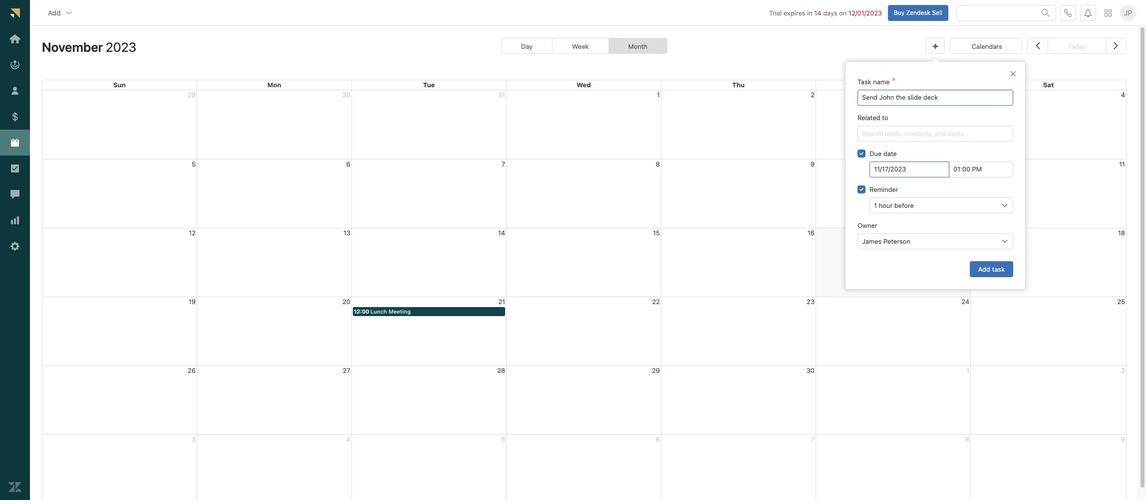 Task type: locate. For each thing, give the bounding box(es) containing it.
6
[[346, 160, 350, 168]]

zendesk products image
[[1105, 9, 1112, 16]]

to
[[882, 114, 888, 122]]

today
[[1068, 42, 1086, 50]]

angle right image
[[1114, 39, 1118, 52]]

buy
[[894, 9, 904, 16]]

zendesk image
[[8, 481, 21, 494]]

add inside 'button'
[[978, 265, 990, 273]]

14
[[814, 9, 821, 17], [498, 229, 505, 237]]

task
[[858, 78, 871, 86]]

23
[[807, 298, 815, 306]]

add for add task
[[978, 265, 990, 273]]

25
[[1117, 298, 1125, 306]]

trial
[[769, 9, 782, 17]]

reminder
[[870, 186, 898, 194]]

tue
[[423, 81, 435, 89]]

add left chevron down icon
[[48, 8, 61, 17]]

29
[[652, 367, 660, 375]]

0 vertical spatial 1
[[657, 91, 660, 99]]

1 horizontal spatial 14
[[814, 9, 821, 17]]

sell
[[932, 9, 942, 16]]

plus image
[[933, 43, 938, 50]]

add inside button
[[48, 8, 61, 17]]

0 horizontal spatial 14
[[498, 229, 505, 237]]

november
[[42, 39, 103, 54]]

15
[[653, 229, 660, 237]]

fri
[[889, 81, 897, 89]]

due date
[[870, 150, 897, 158]]

Search leads, contacts, and deals… field
[[862, 126, 1009, 141]]

0 horizontal spatial add
[[48, 8, 61, 17]]

22
[[652, 298, 660, 306]]

1 vertical spatial add
[[978, 265, 990, 273]]

13
[[343, 229, 350, 237]]

meeting
[[389, 309, 411, 315]]

1 for 1
[[657, 91, 660, 99]]

sun
[[113, 81, 126, 89]]

12:00 lunch meeting
[[354, 309, 411, 315]]

add
[[48, 8, 61, 17], [978, 265, 990, 273]]

7
[[501, 160, 505, 168]]

buy zendesk sell
[[894, 9, 942, 16]]

0 vertical spatial 14
[[814, 9, 821, 17]]

1 inside button
[[874, 202, 877, 210]]

0 horizontal spatial 1
[[657, 91, 660, 99]]

1 horizontal spatial 1
[[874, 202, 877, 210]]

1 for 1 hour before
[[874, 202, 877, 210]]

1
[[657, 91, 660, 99], [874, 202, 877, 210]]

1 horizontal spatial add
[[978, 265, 990, 273]]

1 vertical spatial 1
[[874, 202, 877, 210]]

calendars
[[972, 42, 1002, 50]]

0 vertical spatial add
[[48, 8, 61, 17]]

search leads, contacts, and deals…
[[862, 130, 969, 138]]

before
[[894, 202, 914, 210]]

on
[[839, 9, 847, 17]]

related to
[[858, 114, 888, 122]]

lunch
[[370, 309, 387, 315]]

8
[[656, 160, 660, 168]]

add for add
[[48, 8, 61, 17]]

27
[[343, 367, 350, 375]]

Task name field
[[862, 90, 1009, 105]]

19
[[189, 298, 196, 306]]

add button
[[40, 3, 81, 23]]

add left task
[[978, 265, 990, 273]]

james peterson
[[862, 238, 910, 246]]

owner
[[858, 222, 877, 230]]

hour
[[879, 202, 893, 210]]

10
[[962, 160, 969, 168]]

november 2023
[[42, 39, 136, 54]]

trial expires in 14 days on 12/01/2023
[[769, 9, 882, 17]]

12:00
[[354, 309, 369, 315]]

contacts,
[[905, 130, 933, 138]]

due
[[870, 150, 882, 158]]

in
[[807, 9, 812, 17]]

mon
[[267, 81, 281, 89]]

asterisk image
[[892, 78, 896, 86]]



Task type: vqa. For each thing, say whether or not it's contained in the screenshot.
the rightmost one
no



Task type: describe. For each thing, give the bounding box(es) containing it.
week
[[572, 42, 589, 50]]

calls image
[[1064, 9, 1072, 17]]

bell image
[[1084, 9, 1092, 17]]

30
[[807, 367, 815, 375]]

task
[[992, 265, 1005, 273]]

expires
[[784, 9, 805, 17]]

thu
[[732, 81, 745, 89]]

days
[[823, 9, 837, 17]]

jp
[[1124, 8, 1132, 17]]

angle left image
[[1035, 39, 1040, 52]]

buy zendesk sell button
[[888, 5, 948, 21]]

search
[[862, 130, 883, 138]]

and
[[935, 130, 946, 138]]

related
[[858, 114, 880, 122]]

search image
[[1042, 9, 1050, 17]]

12
[[189, 229, 196, 237]]

1 hour before
[[874, 202, 914, 210]]

chevron down image
[[65, 9, 73, 17]]

20
[[342, 298, 350, 306]]

james
[[862, 238, 882, 246]]

11
[[1119, 160, 1125, 168]]

leads,
[[885, 130, 903, 138]]

wed
[[577, 81, 591, 89]]

16
[[808, 229, 815, 237]]

name
[[873, 78, 890, 86]]

24
[[961, 298, 969, 306]]

3
[[965, 91, 969, 99]]

jp button
[[1120, 5, 1136, 21]]

5
[[192, 160, 196, 168]]

add task
[[978, 265, 1005, 273]]

2
[[811, 91, 815, 99]]

day
[[521, 42, 533, 50]]

james peterson button
[[858, 234, 1013, 250]]

4
[[1121, 91, 1125, 99]]

date
[[883, 150, 897, 158]]

peterson
[[883, 238, 910, 246]]

21
[[498, 298, 505, 306]]

deals…
[[948, 130, 969, 138]]

zendesk
[[906, 9, 930, 16]]

task name
[[858, 78, 890, 86]]

2023
[[106, 39, 136, 54]]

sat
[[1043, 81, 1054, 89]]

12/01/2023
[[848, 9, 882, 17]]

cancel image
[[1009, 70, 1017, 78]]

9
[[811, 160, 815, 168]]

26
[[188, 367, 196, 375]]

17
[[963, 229, 969, 237]]

1 vertical spatial 14
[[498, 229, 505, 237]]

add task button
[[970, 262, 1013, 278]]

28
[[497, 367, 505, 375]]

18
[[1118, 229, 1125, 237]]

MM/DD/YYYY field
[[874, 162, 945, 177]]

1 hour before button
[[870, 198, 1013, 214]]

HH:MM field
[[953, 162, 1009, 177]]



